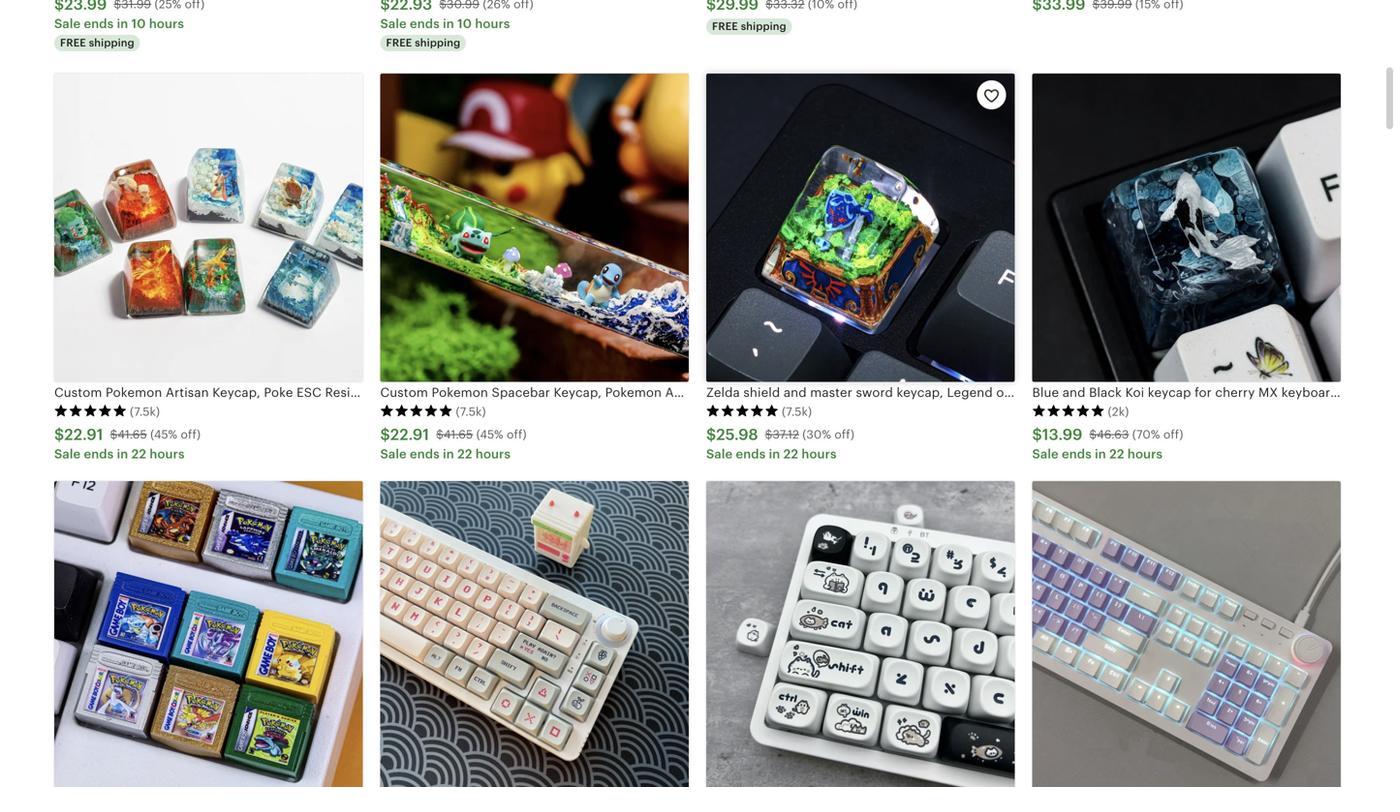 Task type: vqa. For each thing, say whether or not it's contained in the screenshot.


Task type: describe. For each thing, give the bounding box(es) containing it.
22.91 for 'custom pokemon spacebar keycap, pokemon artisan keycap, custom pokemon keycaps, anime keycap, cute keycaps, unique gift for him' image's 5 out of 5 stars image
[[390, 426, 429, 444]]

off) for 'custom pokemon spacebar keycap, pokemon artisan keycap, custom pokemon keycaps, anime keycap, cute keycaps, unique gift for him' image's 5 out of 5 stars image
[[507, 429, 527, 442]]

5 out of 5 stars image for custom pokemon artisan keycap, poke esc resin keycap, pokemon spacebar resin handmade keycap, pokemon character custom keycap | gift for dad image
[[54, 404, 127, 418]]

$ 22.91 $ 41.65 (45% off) sale ends in 22 hours for 5 out of 5 stars image associated with custom pokemon artisan keycap, poke esc resin keycap, pokemon spacebar resin handmade keycap, pokemon character custom keycap | gift for dad image
[[54, 426, 201, 462]]

sale for blue and black koi keycap for cherry mx keyboard, sa profile keycap, blue koi keycap gaming gear, first christmas gift for boyfriend image
[[1032, 447, 1059, 462]]

(7.5k) for 5 out of 5 stars image associated with custom pokemon artisan keycap, poke esc resin keycap, pokemon spacebar resin handmade keycap, pokemon character custom keycap | gift for dad image
[[130, 405, 160, 418]]

1 10 from the left
[[131, 17, 146, 31]]

46.63
[[1097, 429, 1129, 442]]

(30%
[[803, 429, 831, 442]]

sale for custom pokemon artisan keycap, poke esc resin keycap, pokemon spacebar resin handmade keycap, pokemon character custom keycap | gift for dad image
[[54, 447, 81, 462]]

ends for the 'zelda shield and master sword keycap, legend of zelda resin keycap, zelda keycap legend of zelda gifts, halloween gift for him, anime keycap' image at the right of the page
[[736, 447, 766, 462]]

shipping inside free shipping link
[[741, 20, 787, 33]]

hours for custom pokemon artisan keycap, poke esc resin keycap, pokemon spacebar resin handmade keycap, pokemon character custom keycap | gift for dad image
[[150, 447, 185, 462]]

5 out of 5 stars image for the 'zelda shield and master sword keycap, legend of zelda resin keycap, zelda keycap legend of zelda gifts, halloween gift for him, anime keycap' image at the right of the page
[[706, 404, 779, 418]]

22 for 5 out of 5 stars image corresponding to blue and black koi keycap for cherry mx keyboard, sa profile keycap, blue koi keycap gaming gear, first christmas gift for boyfriend image
[[1110, 447, 1125, 462]]

13.99
[[1042, 426, 1083, 444]]

(2k)
[[1108, 405, 1129, 418]]

ends for custom pokemon artisan keycap, poke esc resin keycap, pokemon spacebar resin handmade keycap, pokemon character custom keycap | gift for dad image
[[84, 447, 114, 462]]

22 for 'custom pokemon spacebar keycap, pokemon artisan keycap, custom pokemon keycaps, anime keycap, cute keycaps, unique gift for him' image's 5 out of 5 stars image
[[457, 447, 472, 462]]

104 keys ice blue pastel lighting keyboard, gaming/office keyboard, usb wired gaming keyboard, cute custom color mechanical keyboard, gift image
[[1032, 482, 1341, 788]]

hours for 'custom pokemon spacebar keycap, pokemon artisan keycap, custom pokemon keycaps, anime keycap, cute keycaps, unique gift for him' image
[[476, 447, 511, 462]]

2 10 from the left
[[457, 17, 472, 31]]

free shipping link
[[706, 0, 1015, 38]]

in for the 'zelda shield and master sword keycap, legend of zelda resin keycap, zelda keycap legend of zelda gifts, halloween gift for him, anime keycap' image at the right of the page
[[769, 447, 780, 462]]

41.65 for custom pokemon artisan keycap, poke esc resin keycap, pokemon spacebar resin handmade keycap, pokemon character custom keycap | gift for dad image
[[118, 429, 147, 442]]

in for 'custom pokemon spacebar keycap, pokemon artisan keycap, custom pokemon keycaps, anime keycap, cute keycaps, unique gift for him' image
[[443, 447, 454, 462]]

off) for 5 out of 5 stars image corresponding to the 'zelda shield and master sword keycap, legend of zelda resin keycap, zelda keycap legend of zelda gifts, halloween gift for him, anime keycap' image at the right of the page
[[835, 429, 855, 442]]

$ 13.99 $ 46.63 (70% off) sale ends in 22 hours
[[1032, 426, 1184, 462]]



Task type: locate. For each thing, give the bounding box(es) containing it.
$ 25.98 $ 37.12 (30% off) sale ends in 22 hours
[[706, 426, 855, 462]]

22.91
[[64, 426, 103, 444], [390, 426, 429, 444]]

3 (7.5k) from the left
[[782, 405, 812, 418]]

2 22 from the left
[[457, 447, 472, 462]]

2 $ 22.91 $ 41.65 (45% off) sale ends in 22 hours from the left
[[380, 426, 527, 462]]

ends
[[84, 17, 114, 31], [410, 17, 440, 31], [84, 447, 114, 462], [410, 447, 440, 462], [736, 447, 766, 462], [1062, 447, 1092, 462]]

1 horizontal spatial (45%
[[476, 429, 504, 442]]

sale for the 'zelda shield and master sword keycap, legend of zelda resin keycap, zelda keycap legend of zelda gifts, halloween gift for him, anime keycap' image at the right of the page
[[706, 447, 733, 462]]

hours inside $ 13.99 $ 46.63 (70% off) sale ends in 22 hours
[[1128, 447, 1163, 462]]

1 22 from the left
[[131, 447, 146, 462]]

sale for 'custom pokemon spacebar keycap, pokemon artisan keycap, custom pokemon keycaps, anime keycap, cute keycaps, unique gift for him' image
[[380, 447, 407, 462]]

sale inside "$ 25.98 $ 37.12 (30% off) sale ends in 22 hours"
[[706, 447, 733, 462]]

1 (7.5k) from the left
[[130, 405, 160, 418]]

22
[[131, 447, 146, 462], [457, 447, 472, 462], [784, 447, 799, 462], [1110, 447, 1125, 462]]

22 for 5 out of 5 stars image corresponding to the 'zelda shield and master sword keycap, legend of zelda resin keycap, zelda keycap legend of zelda gifts, halloween gift for him, anime keycap' image at the right of the page
[[784, 447, 799, 462]]

ends inside $ 13.99 $ 46.63 (70% off) sale ends in 22 hours
[[1062, 447, 1092, 462]]

shipping
[[741, 20, 787, 33], [89, 37, 134, 49], [415, 37, 460, 49]]

$ 22.91 $ 41.65 (45% off) sale ends in 22 hours
[[54, 426, 201, 462], [380, 426, 527, 462]]

ends for blue and black koi keycap for cherry mx keyboard, sa profile keycap, blue koi keycap gaming gear, first christmas gift for boyfriend image
[[1062, 447, 1092, 462]]

1 horizontal spatial sale ends in 10 hours free shipping
[[380, 17, 510, 49]]

in for blue and black koi keycap for cherry mx keyboard, sa profile keycap, blue koi keycap gaming gear, first christmas gift for boyfriend image
[[1095, 447, 1106, 462]]

2 horizontal spatial shipping
[[741, 20, 787, 33]]

in inside "$ 25.98 $ 37.12 (30% off) sale ends in 22 hours"
[[769, 447, 780, 462]]

hours
[[149, 17, 184, 31], [475, 17, 510, 31], [150, 447, 185, 462], [476, 447, 511, 462], [802, 447, 837, 462], [1128, 447, 1163, 462]]

22.91 for 5 out of 5 stars image associated with custom pokemon artisan keycap, poke esc resin keycap, pokemon spacebar resin handmade keycap, pokemon character custom keycap | gift for dad image
[[64, 426, 103, 444]]

in
[[117, 17, 128, 31], [443, 17, 454, 31], [117, 447, 128, 462], [443, 447, 454, 462], [769, 447, 780, 462], [1095, 447, 1106, 462]]

2 5 out of 5 stars image from the left
[[380, 404, 453, 418]]

happy kitten keycap set, moa profile, cute art, pbt, cherry mx stem, dye-sub legends image
[[706, 482, 1015, 788]]

41.65 for 'custom pokemon spacebar keycap, pokemon artisan keycap, custom pokemon keycaps, anime keycap, cute keycaps, unique gift for him' image
[[444, 429, 473, 442]]

22 inside "$ 25.98 $ 37.12 (30% off) sale ends in 22 hours"
[[784, 447, 799, 462]]

off) inside "$ 25.98 $ 37.12 (30% off) sale ends in 22 hours"
[[835, 429, 855, 442]]

0 horizontal spatial shipping
[[89, 37, 134, 49]]

blue and black koi keycap for cherry mx keyboard, sa profile keycap, blue koi keycap gaming gear, first christmas gift for boyfriend image
[[1032, 74, 1341, 382]]

ends for 'custom pokemon spacebar keycap, pokemon artisan keycap, custom pokemon keycaps, anime keycap, cute keycaps, unique gift for him' image
[[410, 447, 440, 462]]

in for custom pokemon artisan keycap, poke esc resin keycap, pokemon spacebar resin handmade keycap, pokemon character custom keycap | gift for dad image
[[117, 447, 128, 462]]

0 horizontal spatial free
[[60, 37, 86, 49]]

37.12
[[773, 429, 799, 442]]

5 out of 5 stars image
[[54, 404, 127, 418], [380, 404, 453, 418], [706, 404, 779, 418], [1032, 404, 1105, 418]]

4 5 out of 5 stars image from the left
[[1032, 404, 1105, 418]]

(45% for 5 out of 5 stars image associated with custom pokemon artisan keycap, poke esc resin keycap, pokemon spacebar resin handmade keycap, pokemon character custom keycap | gift for dad image
[[150, 429, 178, 442]]

$
[[54, 426, 64, 444], [380, 426, 390, 444], [706, 426, 716, 444], [1032, 426, 1042, 444], [110, 429, 118, 442], [436, 429, 444, 442], [765, 429, 773, 442], [1090, 429, 1097, 442]]

pokemon gameboy keycap, poke esc resin keycap, custom pokemon handmade keycap, pokemon character custom keycap | gift ideas image
[[54, 482, 363, 788]]

hours for blue and black koi keycap for cherry mx keyboard, sa profile keycap, blue koi keycap gaming gear, first christmas gift for boyfriend image
[[1128, 447, 1163, 462]]

0 horizontal spatial (45%
[[150, 429, 178, 442]]

2 horizontal spatial (7.5k)
[[782, 405, 812, 418]]

4 off) from the left
[[1164, 429, 1184, 442]]

2 41.65 from the left
[[444, 429, 473, 442]]

free
[[712, 20, 738, 33], [60, 37, 86, 49], [386, 37, 412, 49]]

2 22.91 from the left
[[390, 426, 429, 444]]

1 horizontal spatial shipping
[[415, 37, 460, 49]]

0 horizontal spatial sale ends in 10 hours free shipping
[[54, 17, 184, 49]]

free shipping
[[712, 20, 787, 33]]

1 (45% from the left
[[150, 429, 178, 442]]

2 horizontal spatial free
[[712, 20, 738, 33]]

off) inside $ 13.99 $ 46.63 (70% off) sale ends in 22 hours
[[1164, 429, 1184, 442]]

(70%
[[1132, 429, 1160, 442]]

1 horizontal spatial $ 22.91 $ 41.65 (45% off) sale ends in 22 hours
[[380, 426, 527, 462]]

1 horizontal spatial 10
[[457, 17, 472, 31]]

2 (7.5k) from the left
[[456, 405, 486, 418]]

1 sale ends in 10 hours free shipping from the left
[[54, 17, 184, 49]]

1 horizontal spatial (7.5k)
[[456, 405, 486, 418]]

sale inside $ 13.99 $ 46.63 (70% off) sale ends in 22 hours
[[1032, 447, 1059, 462]]

0 horizontal spatial 41.65
[[118, 429, 147, 442]]

2 off) from the left
[[507, 429, 527, 442]]

hours for the 'zelda shield and master sword keycap, legend of zelda resin keycap, zelda keycap legend of zelda gifts, halloween gift for him, anime keycap' image at the right of the page
[[802, 447, 837, 462]]

custom pokemon artisan keycap, poke esc resin keycap, pokemon spacebar resin handmade keycap, pokemon character custom keycap | gift for dad image
[[54, 74, 363, 382]]

1 off) from the left
[[181, 429, 201, 442]]

off) for 5 out of 5 stars image associated with custom pokemon artisan keycap, poke esc resin keycap, pokemon spacebar resin handmade keycap, pokemon character custom keycap | gift for dad image
[[181, 429, 201, 442]]

0 horizontal spatial (7.5k)
[[130, 405, 160, 418]]

4 22 from the left
[[1110, 447, 1125, 462]]

0 horizontal spatial 22.91
[[64, 426, 103, 444]]

in inside $ 13.99 $ 46.63 (70% off) sale ends in 22 hours
[[1095, 447, 1106, 462]]

2 (45% from the left
[[476, 429, 504, 442]]

(45% for 'custom pokemon spacebar keycap, pokemon artisan keycap, custom pokemon keycaps, anime keycap, cute keycaps, unique gift for him' image's 5 out of 5 stars image
[[476, 429, 504, 442]]

1 horizontal spatial 41.65
[[444, 429, 473, 442]]

sale
[[54, 17, 81, 31], [380, 17, 407, 31], [54, 447, 81, 462], [380, 447, 407, 462], [706, 447, 733, 462], [1032, 447, 1059, 462]]

zelda shield and master sword keycap, legend of zelda resin keycap, zelda keycap legend of zelda gifts, halloween gift for him, anime keycap image
[[706, 74, 1015, 382]]

off) for 5 out of 5 stars image corresponding to blue and black koi keycap for cherry mx keyboard, sa profile keycap, blue koi keycap gaming gear, first christmas gift for boyfriend image
[[1164, 429, 1184, 442]]

off)
[[181, 429, 201, 442], [507, 429, 527, 442], [835, 429, 855, 442], [1164, 429, 1184, 442]]

$ 22.91 $ 41.65 (45% off) sale ends in 22 hours for 'custom pokemon spacebar keycap, pokemon artisan keycap, custom pokemon keycaps, anime keycap, cute keycaps, unique gift for him' image's 5 out of 5 stars image
[[380, 426, 527, 462]]

1 5 out of 5 stars image from the left
[[54, 404, 127, 418]]

25.98
[[716, 426, 758, 444]]

5 out of 5 stars image for blue and black koi keycap for cherry mx keyboard, sa profile keycap, blue koi keycap gaming gear, first christmas gift for boyfriend image
[[1032, 404, 1105, 418]]

ends inside "$ 25.98 $ 37.12 (30% off) sale ends in 22 hours"
[[736, 447, 766, 462]]

3 off) from the left
[[835, 429, 855, 442]]

sale ends in 10 hours free shipping
[[54, 17, 184, 49], [380, 17, 510, 49]]

41.65
[[118, 429, 147, 442], [444, 429, 473, 442]]

1 horizontal spatial 22.91
[[390, 426, 429, 444]]

5 out of 5 stars image for 'custom pokemon spacebar keycap, pokemon artisan keycap, custom pokemon keycaps, anime keycap, cute keycaps, unique gift for him' image
[[380, 404, 453, 418]]

22 inside $ 13.99 $ 46.63 (70% off) sale ends in 22 hours
[[1110, 447, 1125, 462]]

22 for 5 out of 5 stars image associated with custom pokemon artisan keycap, poke esc resin keycap, pokemon spacebar resin handmade keycap, pokemon character custom keycap | gift for dad image
[[131, 447, 146, 462]]

(7.5k)
[[130, 405, 160, 418], [456, 405, 486, 418], [782, 405, 812, 418]]

3 22 from the left
[[784, 447, 799, 462]]

(7.5k) for 5 out of 5 stars image corresponding to the 'zelda shield and master sword keycap, legend of zelda resin keycap, zelda keycap legend of zelda gifts, halloween gift for him, anime keycap' image at the right of the page
[[782, 405, 812, 418]]

10
[[131, 17, 146, 31], [457, 17, 472, 31]]

1 22.91 from the left
[[64, 426, 103, 444]]

2 sale ends in 10 hours free shipping from the left
[[380, 17, 510, 49]]

hours inside "$ 25.98 $ 37.12 (30% off) sale ends in 22 hours"
[[802, 447, 837, 462]]

1 horizontal spatial free
[[386, 37, 412, 49]]

0 horizontal spatial $ 22.91 $ 41.65 (45% off) sale ends in 22 hours
[[54, 426, 201, 462]]

3 5 out of 5 stars image from the left
[[706, 404, 779, 418]]

1 $ 22.91 $ 41.65 (45% off) sale ends in 22 hours from the left
[[54, 426, 201, 462]]

0 horizontal spatial 10
[[131, 17, 146, 31]]

custom pokemon spacebar keycap, pokemon artisan keycap, custom pokemon keycaps, anime keycap, cute keycaps, unique gift for him image
[[380, 74, 689, 382]]

retro gaming keycap set, xda profile, coiled cable option, pixel art, pbt, cherry mx stem image
[[380, 482, 689, 788]]

(45%
[[150, 429, 178, 442], [476, 429, 504, 442]]

(7.5k) for 'custom pokemon spacebar keycap, pokemon artisan keycap, custom pokemon keycaps, anime keycap, cute keycaps, unique gift for him' image's 5 out of 5 stars image
[[456, 405, 486, 418]]

1 41.65 from the left
[[118, 429, 147, 442]]



